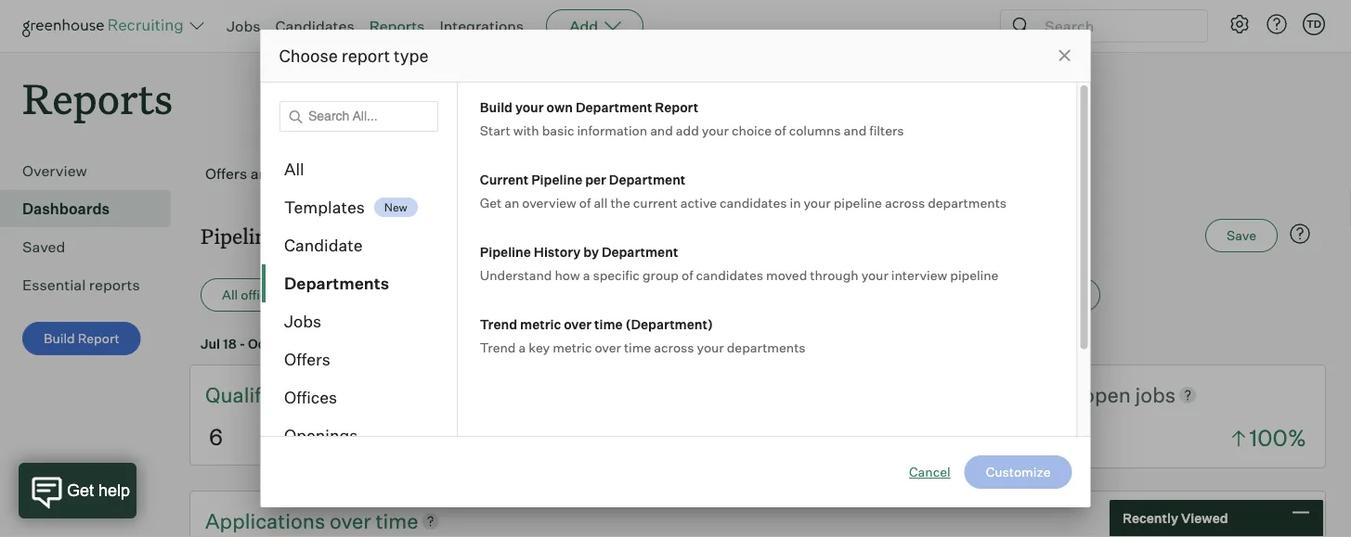 Task type: vqa. For each thing, say whether or not it's contained in the screenshot.
the participants
no



Task type: describe. For each thing, give the bounding box(es) containing it.
candidates inside current pipeline per department get an overview of all the current active candidates in your pipeline across departments
[[719, 195, 786, 211]]

sourcing button
[[595, 155, 667, 193]]

pipeline for pipeline history by department understand how a specific group of candidates moved through your interview pipeline
[[479, 244, 531, 260]]

of inside current pipeline per department get an overview of all the current active candidates in your pipeline across departments
[[579, 195, 590, 211]]

cancel
[[909, 464, 951, 481]]

all for all departments
[[335, 287, 351, 303]]

all offices button
[[201, 279, 302, 312]]

own
[[546, 99, 572, 115]]

Search text field
[[1040, 13, 1190, 39]]

0 vertical spatial over
[[563, 316, 591, 332]]

all primary recruiters
[[618, 287, 747, 303]]

department for group
[[601, 244, 678, 260]]

through
[[810, 267, 858, 283]]

td button
[[1299, 9, 1329, 39]]

tab list containing offers and hiring
[[201, 155, 1315, 193]]

(department)
[[625, 316, 713, 332]]

pipeline inside current pipeline per department get an overview of all the current active candidates in your pipeline across departments
[[531, 171, 582, 188]]

your inside pipeline history by department understand how a specific group of candidates moved through your interview pipeline
[[861, 267, 888, 283]]

fields
[[1046, 287, 1079, 303]]

departments
[[284, 273, 389, 294]]

2 horizontal spatial and
[[843, 122, 866, 138]]

custom
[[998, 287, 1043, 303]]

group
[[642, 267, 678, 283]]

build for build report
[[44, 331, 75, 347]]

jobs link
[[227, 17, 260, 35]]

oct
[[248, 336, 270, 352]]

and inside "button"
[[250, 165, 277, 183]]

add
[[675, 122, 699, 138]]

1 horizontal spatial time
[[594, 316, 622, 332]]

build report
[[44, 331, 120, 347]]

1 vertical spatial over
[[594, 339, 621, 356]]

candidates
[[275, 17, 354, 35]]

pipeline for interview
[[950, 267, 998, 283]]

2 trend from the top
[[479, 339, 515, 356]]

choose
[[279, 45, 338, 66]]

information
[[577, 122, 647, 138]]

your up with
[[515, 99, 543, 115]]

recently viewed
[[1123, 511, 1228, 527]]

19
[[434, 336, 448, 352]]

all departments
[[335, 287, 432, 303]]

current
[[633, 195, 677, 211]]

of inside build your own department report start with basic information and add your choice of columns and filters
[[774, 122, 786, 138]]

recently
[[1123, 511, 1178, 527]]

configure image
[[1229, 13, 1251, 35]]

applications link
[[205, 507, 330, 536]]

16,
[[273, 336, 290, 352]]

all primary recruiters button
[[597, 279, 768, 312]]

build for build your own department report start with basic information and add your choice of columns and filters
[[479, 99, 512, 115]]

over link
[[330, 507, 376, 536]]

health
[[282, 222, 343, 250]]

report
[[341, 45, 390, 66]]

0 horizontal spatial jobs
[[227, 17, 260, 35]]

your inside trend metric over time (department) trend a key metric over time across your departments
[[696, 339, 724, 356]]

key
[[528, 339, 549, 356]]

17,
[[482, 336, 498, 352]]

greenhouse recruiting image
[[22, 15, 189, 37]]

jul 18 - oct 16, 2023
[[201, 336, 326, 352]]

- for jul
[[451, 336, 457, 352]]

build report button
[[22, 322, 141, 356]]

reports
[[89, 276, 140, 295]]

report inside button
[[78, 331, 120, 347]]

integrations
[[440, 17, 524, 35]]

18
[[223, 336, 237, 352]]

1 jul from the left
[[201, 336, 220, 352]]

jobs
[[1135, 382, 1176, 408]]

job
[[972, 287, 995, 303]]

qualified link
[[205, 381, 295, 409]]

interview
[[891, 267, 947, 283]]

departments inside all departments button
[[353, 287, 432, 303]]

in
[[789, 195, 800, 211]]

pipeline health
[[201, 222, 343, 250]]

time link
[[376, 507, 418, 536]]

offices
[[284, 388, 337, 408]]

all offices
[[222, 287, 281, 303]]

essential reports link
[[22, 274, 163, 296]]

efficiency
[[464, 165, 531, 183]]

faq image
[[1289, 223, 1311, 245]]

saved
[[22, 238, 65, 256]]

pipeline history by department understand how a specific group of candidates moved through your interview pipeline
[[479, 244, 998, 283]]

0 horizontal spatial time
[[376, 508, 418, 534]]

report inside build your own department report start with basic information and add your choice of columns and filters
[[654, 99, 698, 115]]

2023 for apr 19 - jul 17, 2023
[[500, 336, 533, 352]]

across inside current pipeline per department get an overview of all the current active candidates in your pipeline across departments
[[884, 195, 925, 211]]

1 2 from the left
[[595, 424, 608, 452]]

hiring
[[280, 165, 320, 183]]

pipeline for pipeline health
[[201, 222, 278, 250]]

choose report type
[[279, 45, 429, 66]]

openings
[[284, 426, 357, 446]]

trend metric over time (department) trend a key metric over time across your departments
[[479, 316, 805, 356]]

open
[[1083, 382, 1131, 408]]

integrations link
[[440, 17, 524, 35]]

candidates link
[[275, 17, 354, 35]]

current pipeline per department get an overview of all the current active candidates in your pipeline across departments
[[479, 171, 1006, 211]]

choice
[[731, 122, 771, 138]]

essential
[[22, 276, 86, 295]]

job custom fields button
[[951, 279, 1100, 312]]

qualified candidates
[[205, 382, 400, 408]]

understand
[[479, 267, 552, 283]]

0 horizontal spatial reports
[[22, 71, 173, 125]]

applications
[[205, 508, 325, 534]]

save button
[[1205, 219, 1278, 253]]



Task type: locate. For each thing, give the bounding box(es) containing it.
departments up the apr
[[353, 287, 432, 303]]

2 horizontal spatial over
[[594, 339, 621, 356]]

jul left "18"
[[201, 336, 220, 352]]

tab list
[[201, 155, 1315, 193]]

recruiting
[[389, 165, 461, 183]]

all for all primary recruiters
[[618, 287, 634, 303]]

applications over
[[205, 508, 376, 534]]

cancel link
[[909, 463, 951, 482]]

1 horizontal spatial and
[[650, 122, 673, 138]]

jul left 17,
[[459, 336, 479, 352]]

pipeline for your
[[833, 195, 882, 211]]

choose report type dialog
[[260, 30, 1091, 538]]

pipeline up job
[[950, 267, 998, 283]]

columns
[[789, 122, 840, 138]]

1 vertical spatial build
[[44, 331, 75, 347]]

build up "start"
[[479, 99, 512, 115]]

offers for offers and hiring
[[205, 165, 247, 183]]

job custom fields
[[972, 287, 1079, 303]]

1 horizontal spatial across
[[884, 195, 925, 211]]

of up the 'all primary recruiters'
[[681, 267, 693, 283]]

0 horizontal spatial 2023
[[293, 336, 326, 352]]

your right add
[[701, 122, 728, 138]]

offers inside "choose report type" dialog
[[284, 350, 330, 370]]

time
[[594, 316, 622, 332], [623, 339, 651, 356], [376, 508, 418, 534]]

apr 19 - jul 17, 2023
[[408, 336, 533, 352]]

and left add
[[650, 122, 673, 138]]

0 vertical spatial pipeline
[[833, 195, 882, 211]]

1 2023 from the left
[[293, 336, 326, 352]]

offers inside "button"
[[205, 165, 247, 183]]

2 vertical spatial candidates
[[295, 382, 400, 408]]

- right "18"
[[239, 336, 245, 352]]

department for all
[[609, 171, 685, 188]]

save
[[1227, 228, 1256, 244]]

metric
[[520, 316, 561, 332], [552, 339, 591, 356]]

1 vertical spatial department
[[609, 171, 685, 188]]

2 100% from the left
[[1249, 424, 1307, 452]]

sourcing
[[600, 165, 662, 183]]

candidates left the in
[[719, 195, 786, 211]]

1 horizontal spatial jobs
[[284, 312, 321, 332]]

jobs inside "choose report type" dialog
[[284, 312, 321, 332]]

0 vertical spatial build
[[479, 99, 512, 115]]

all for all
[[284, 159, 304, 180]]

recruiters
[[688, 287, 747, 303]]

across up interview
[[884, 195, 925, 211]]

1 - from the left
[[239, 336, 245, 352]]

1 vertical spatial departments
[[353, 287, 432, 303]]

1 vertical spatial across
[[653, 339, 694, 356]]

1 horizontal spatial pipeline
[[950, 267, 998, 283]]

department up information
[[575, 99, 652, 115]]

a for key
[[518, 339, 525, 356]]

- right 19
[[451, 336, 457, 352]]

0 vertical spatial time
[[594, 316, 622, 332]]

1 vertical spatial jobs
[[284, 312, 321, 332]]

apr
[[408, 336, 432, 352]]

2 2 from the left
[[982, 424, 994, 452]]

1 horizontal spatial jul
[[459, 336, 479, 352]]

department up group
[[601, 244, 678, 260]]

departments inside trend metric over time (department) trend a key metric over time across your departments
[[726, 339, 805, 356]]

the
[[610, 195, 630, 211]]

department for information
[[575, 99, 652, 115]]

1 horizontal spatial build
[[479, 99, 512, 115]]

of
[[774, 122, 786, 138], [579, 195, 590, 211], [681, 267, 693, 283], [1060, 382, 1078, 408]]

offers for offers
[[284, 350, 330, 370]]

1 horizontal spatial 2
[[982, 424, 994, 452]]

reports up type
[[369, 17, 425, 35]]

0 vertical spatial across
[[884, 195, 925, 211]]

metric up key
[[520, 316, 561, 332]]

across
[[884, 195, 925, 211], [653, 339, 694, 356]]

1 vertical spatial offers
[[284, 350, 330, 370]]

1 trend from the top
[[479, 316, 517, 332]]

trend left key
[[479, 339, 515, 356]]

departments up interview
[[927, 195, 1006, 211]]

1 horizontal spatial 100%
[[1249, 424, 1307, 452]]

pipeline up overview
[[531, 171, 582, 188]]

0 horizontal spatial -
[[239, 336, 245, 352]]

1 vertical spatial report
[[78, 331, 120, 347]]

Search All... text field
[[279, 101, 438, 132]]

departments inside current pipeline per department get an overview of all the current active candidates in your pipeline across departments
[[927, 195, 1006, 211]]

and left hiring
[[250, 165, 277, 183]]

0 horizontal spatial across
[[653, 339, 694, 356]]

6
[[209, 423, 223, 451]]

-
[[239, 336, 245, 352], [451, 336, 457, 352]]

0 vertical spatial a
[[582, 267, 590, 283]]

pipeline inside pipeline history by department understand how a specific group of candidates moved through your interview pipeline
[[950, 267, 998, 283]]

recruiting efficiency
[[389, 165, 531, 183]]

templates
[[284, 197, 364, 218]]

all
[[284, 159, 304, 180], [222, 287, 238, 303], [335, 287, 351, 303], [618, 287, 634, 303]]

current
[[479, 171, 528, 188]]

viewed
[[1181, 511, 1228, 527]]

of open
[[1060, 382, 1135, 408]]

0 horizontal spatial offers
[[205, 165, 247, 183]]

department up current
[[609, 171, 685, 188]]

department
[[575, 99, 652, 115], [609, 171, 685, 188], [601, 244, 678, 260]]

candidates up the openings
[[295, 382, 400, 408]]

dashboards
[[22, 200, 110, 218]]

all inside "choose report type" dialog
[[284, 159, 304, 180]]

1 horizontal spatial departments
[[726, 339, 805, 356]]

offers
[[205, 165, 247, 183], [284, 350, 330, 370]]

of left open on the bottom right
[[1060, 382, 1078, 408]]

reports down greenhouse recruiting image
[[22, 71, 173, 125]]

td
[[1306, 18, 1321, 30]]

candidates inside pipeline history by department understand how a specific group of candidates moved through your interview pipeline
[[696, 267, 763, 283]]

a right how
[[582, 267, 590, 283]]

offers and hiring
[[205, 165, 320, 183]]

2 jul from the left
[[459, 336, 479, 352]]

pipeline inside pipeline history by department understand how a specific group of candidates moved through your interview pipeline
[[479, 244, 531, 260]]

trend
[[479, 316, 517, 332], [479, 339, 515, 356]]

0 horizontal spatial and
[[250, 165, 277, 183]]

0 vertical spatial metric
[[520, 316, 561, 332]]

filters
[[869, 122, 904, 138]]

and left the "filters"
[[843, 122, 866, 138]]

2 horizontal spatial departments
[[927, 195, 1006, 211]]

department inside pipeline history by department understand how a specific group of candidates moved through your interview pipeline
[[601, 244, 678, 260]]

over down how
[[563, 316, 591, 332]]

pipeline
[[833, 195, 882, 211], [950, 267, 998, 283]]

an
[[504, 195, 519, 211]]

0 vertical spatial departments
[[927, 195, 1006, 211]]

a inside trend metric over time (department) trend a key metric over time across your departments
[[518, 339, 525, 356]]

all down the candidate at the top left
[[335, 287, 351, 303]]

all left offices on the bottom left
[[222, 287, 238, 303]]

offices
[[241, 287, 281, 303]]

1 horizontal spatial over
[[563, 316, 591, 332]]

1 horizontal spatial offers
[[284, 350, 330, 370]]

qualified
[[205, 382, 290, 408]]

0 vertical spatial report
[[654, 99, 698, 115]]

add
[[569, 17, 598, 35]]

2 horizontal spatial time
[[623, 339, 651, 356]]

all inside button
[[618, 287, 634, 303]]

0 horizontal spatial departments
[[353, 287, 432, 303]]

history
[[533, 244, 580, 260]]

all departments button
[[313, 279, 454, 312]]

overview link
[[22, 160, 163, 182]]

1 horizontal spatial 2023
[[500, 336, 533, 352]]

0 horizontal spatial report
[[78, 331, 120, 347]]

0 horizontal spatial pipeline
[[833, 195, 882, 211]]

jobs left candidates
[[227, 17, 260, 35]]

overview
[[22, 162, 87, 180]]

2023 for jul 18 - oct 16, 2023
[[293, 336, 326, 352]]

moved
[[766, 267, 807, 283]]

0 vertical spatial jobs
[[227, 17, 260, 35]]

trend up 17,
[[479, 316, 517, 332]]

department inside build your own department report start with basic information and add your choice of columns and filters
[[575, 99, 652, 115]]

1 100% from the left
[[863, 424, 920, 452]]

pipeline up understand
[[479, 244, 531, 260]]

get
[[479, 195, 501, 211]]

2023 right 16,
[[293, 336, 326, 352]]

0 vertical spatial offers
[[205, 165, 247, 183]]

build inside build your own department report start with basic information and add your choice of columns and filters
[[479, 99, 512, 115]]

dashboards link
[[22, 198, 163, 220]]

reports
[[369, 17, 425, 35], [22, 71, 173, 125]]

your
[[515, 99, 543, 115], [701, 122, 728, 138], [803, 195, 830, 211], [861, 267, 888, 283], [696, 339, 724, 356]]

0 vertical spatial trend
[[479, 316, 517, 332]]

0 horizontal spatial build
[[44, 331, 75, 347]]

report up add
[[654, 99, 698, 115]]

department inside current pipeline per department get an overview of all the current active candidates in your pipeline across departments
[[609, 171, 685, 188]]

pipeline up all offices
[[201, 222, 278, 250]]

report down essential reports link
[[78, 331, 120, 347]]

0 horizontal spatial 100%
[[863, 424, 920, 452]]

all down specific at the left of the page
[[618, 287, 634, 303]]

build inside button
[[44, 331, 75, 347]]

with
[[513, 122, 539, 138]]

1 vertical spatial candidates
[[696, 267, 763, 283]]

jobs up 16,
[[284, 312, 321, 332]]

0 vertical spatial candidates
[[719, 195, 786, 211]]

2 2023 from the left
[[500, 336, 533, 352]]

departments down recruiters
[[726, 339, 805, 356]]

your down (department)
[[696, 339, 724, 356]]

offers left hiring
[[205, 165, 247, 183]]

100%
[[863, 424, 920, 452], [1249, 424, 1307, 452]]

1 vertical spatial a
[[518, 339, 525, 356]]

pipeline right the in
[[833, 195, 882, 211]]

over left time link
[[330, 508, 371, 534]]

across down (department)
[[653, 339, 694, 356]]

pipeline inside current pipeline per department get an overview of all the current active candidates in your pipeline across departments
[[833, 195, 882, 211]]

0 horizontal spatial over
[[330, 508, 371, 534]]

per
[[585, 171, 606, 188]]

primary
[[637, 287, 685, 303]]

pipeline
[[531, 171, 582, 188], [201, 222, 278, 250], [479, 244, 531, 260]]

all
[[593, 195, 607, 211]]

all for all offices
[[222, 287, 238, 303]]

a
[[582, 267, 590, 283], [518, 339, 525, 356]]

2 vertical spatial time
[[376, 508, 418, 534]]

of inside pipeline history by department understand how a specific group of candidates moved through your interview pipeline
[[681, 267, 693, 283]]

build down essential
[[44, 331, 75, 347]]

metric right key
[[552, 339, 591, 356]]

saved link
[[22, 236, 163, 258]]

across inside trend metric over time (department) trend a key metric over time across your departments
[[653, 339, 694, 356]]

0 horizontal spatial a
[[518, 339, 525, 356]]

2 vertical spatial departments
[[726, 339, 805, 356]]

all up templates on the left
[[284, 159, 304, 180]]

1 horizontal spatial report
[[654, 99, 698, 115]]

1 horizontal spatial reports
[[369, 17, 425, 35]]

of left the all
[[579, 195, 590, 211]]

of right choice
[[774, 122, 786, 138]]

- for oct
[[239, 336, 245, 352]]

1 vertical spatial pipeline
[[950, 267, 998, 283]]

0 vertical spatial department
[[575, 99, 652, 115]]

0 vertical spatial reports
[[369, 17, 425, 35]]

2 vertical spatial over
[[330, 508, 371, 534]]

your right 'through'
[[861, 267, 888, 283]]

2023 right 17,
[[500, 336, 533, 352]]

1 vertical spatial metric
[[552, 339, 591, 356]]

candidates up recruiters
[[696, 267, 763, 283]]

build
[[479, 99, 512, 115], [44, 331, 75, 347]]

td button
[[1303, 13, 1325, 35]]

recruiting efficiency button
[[384, 155, 536, 193]]

0 horizontal spatial 2
[[595, 424, 608, 452]]

candidates
[[719, 195, 786, 211], [696, 267, 763, 283], [295, 382, 400, 408]]

your right the in
[[803, 195, 830, 211]]

a left key
[[518, 339, 525, 356]]

candidates link
[[295, 381, 400, 409]]

1 horizontal spatial a
[[582, 267, 590, 283]]

your inside current pipeline per department get an overview of all the current active candidates in your pipeline across departments
[[803, 195, 830, 211]]

specific
[[592, 267, 639, 283]]

offers up qualified candidates
[[284, 350, 330, 370]]

a for specific
[[582, 267, 590, 283]]

1 vertical spatial time
[[623, 339, 651, 356]]

over right key
[[594, 339, 621, 356]]

essential reports
[[22, 276, 140, 295]]

1 vertical spatial reports
[[22, 71, 173, 125]]

add button
[[546, 9, 644, 43]]

by
[[583, 244, 598, 260]]

2 - from the left
[[451, 336, 457, 352]]

1 horizontal spatial -
[[451, 336, 457, 352]]

a inside pipeline history by department understand how a specific group of candidates moved through your interview pipeline
[[582, 267, 590, 283]]

departments
[[927, 195, 1006, 211], [353, 287, 432, 303], [726, 339, 805, 356]]

0 horizontal spatial jul
[[201, 336, 220, 352]]

2 vertical spatial department
[[601, 244, 678, 260]]

1 vertical spatial trend
[[479, 339, 515, 356]]

offers and hiring button
[[201, 155, 325, 193]]

build your own department report start with basic information and add your choice of columns and filters
[[479, 99, 904, 138]]

new
[[384, 200, 407, 214]]



